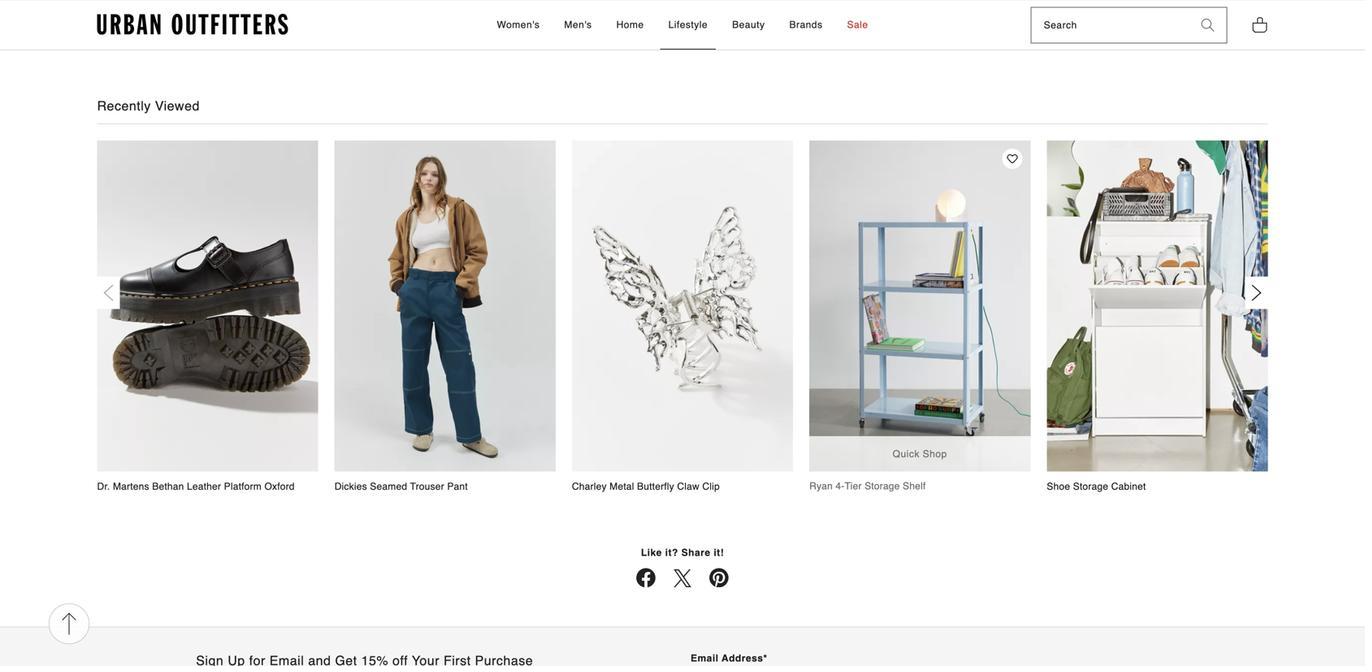 Task type: locate. For each thing, give the bounding box(es) containing it.
2 storage from the left
[[1074, 481, 1109, 492]]

oxford
[[265, 481, 295, 492]]

sale
[[848, 19, 869, 30]]

martens
[[113, 481, 149, 492]]

claw
[[678, 481, 700, 492]]

men's link
[[556, 1, 600, 50]]

women's link
[[489, 1, 548, 50]]

storage right 'tier'
[[865, 481, 900, 492]]

pant
[[447, 481, 468, 492]]

beauty link
[[724, 1, 774, 50]]

brands link
[[782, 1, 831, 50]]

ryan 4-tier storage shelf link
[[810, 140, 1031, 494]]

4-
[[836, 481, 845, 492]]

bethan
[[152, 481, 184, 492]]

shop
[[923, 449, 948, 460]]

shelf
[[903, 481, 926, 492]]

dr.
[[97, 481, 110, 492]]

email address
[[691, 653, 764, 664]]

dr. martens bethan leather platform oxford
[[97, 481, 295, 492]]

my shopping bag image
[[1252, 16, 1269, 34]]

home
[[617, 19, 644, 30]]

None search field
[[1032, 8, 1190, 43]]

facebook image
[[636, 569, 656, 588]]

0 horizontal spatial storage
[[865, 481, 900, 492]]

like it? share it!
[[641, 548, 724, 559]]

storage
[[865, 481, 900, 492], [1074, 481, 1109, 492]]

brands
[[790, 19, 823, 30]]

viewed
[[155, 98, 200, 113]]

men's
[[565, 19, 592, 30]]

write
[[640, 7, 670, 20]]

share
[[682, 548, 711, 559]]

lifestyle
[[669, 19, 708, 30]]

1 horizontal spatial storage
[[1074, 481, 1109, 492]]

main navigation element
[[351, 1, 1015, 50]]

storage inside "link"
[[1074, 481, 1109, 492]]

quick
[[893, 449, 920, 460]]

dickies seamed trouser pant link
[[335, 140, 556, 494]]

recently
[[97, 98, 151, 113]]

a
[[674, 7, 681, 20]]

page 1 of 36 element
[[1216, 0, 1246, 9]]

ryan 4-tier storage shelf image
[[810, 140, 1031, 472]]

cabinet
[[1112, 481, 1147, 492]]

shoe storage cabinet image
[[1047, 140, 1269, 472]]

storage right shoe
[[1074, 481, 1109, 492]]



Task type: vqa. For each thing, say whether or not it's contained in the screenshot.
Dickies Seamed Trouser Pant IMAGE
yes



Task type: describe. For each thing, give the bounding box(es) containing it.
dr. martens bethan leather platform oxford link
[[97, 140, 318, 494]]

dickies seamed trouser pant
[[335, 481, 468, 492]]

shoe storage cabinet link
[[1047, 140, 1269, 494]]

trouser
[[410, 481, 445, 492]]

quick shop
[[893, 449, 948, 460]]

charley metal butterfly claw clip
[[572, 481, 720, 492]]

butterfly
[[637, 481, 675, 492]]

charley metal butterfly claw clip link
[[572, 140, 794, 494]]

it!
[[714, 548, 724, 559]]

seamed
[[370, 481, 407, 492]]

shoe storage cabinet
[[1047, 481, 1147, 492]]

clip
[[703, 481, 720, 492]]

tier
[[845, 481, 862, 492]]

dickies seamed trouser pant image
[[335, 140, 556, 472]]

write a review
[[640, 7, 726, 20]]

Search text field
[[1032, 8, 1190, 43]]

ryan 4-tier storage shelf
[[810, 481, 926, 492]]

beauty
[[733, 19, 765, 30]]

like
[[641, 548, 662, 559]]

lifestyle link
[[661, 1, 716, 50]]

platform
[[224, 481, 262, 492]]

search image
[[1202, 19, 1215, 32]]

leather
[[187, 481, 221, 492]]

home link
[[609, 1, 652, 50]]

dickies
[[335, 481, 367, 492]]

urban outfitters image
[[97, 14, 288, 35]]

quick shop button
[[810, 437, 1031, 472]]

charley
[[572, 481, 607, 492]]

write a review button
[[493, 0, 873, 32]]

dr. martens bethan leather platform oxford image
[[97, 140, 318, 472]]

email
[[691, 653, 719, 664]]

twitter image
[[673, 569, 693, 589]]

recently viewed
[[97, 98, 200, 113]]

review
[[684, 7, 726, 20]]

address
[[722, 653, 764, 664]]

1 storage from the left
[[865, 481, 900, 492]]

pinterest image
[[709, 569, 730, 588]]

women's
[[497, 19, 540, 30]]

shoe
[[1047, 481, 1071, 492]]

charley metal butterfly claw clip image
[[572, 140, 794, 472]]

metal
[[610, 481, 635, 492]]

it?
[[666, 548, 679, 559]]

ryan
[[810, 481, 833, 492]]

sale link
[[839, 1, 877, 50]]



